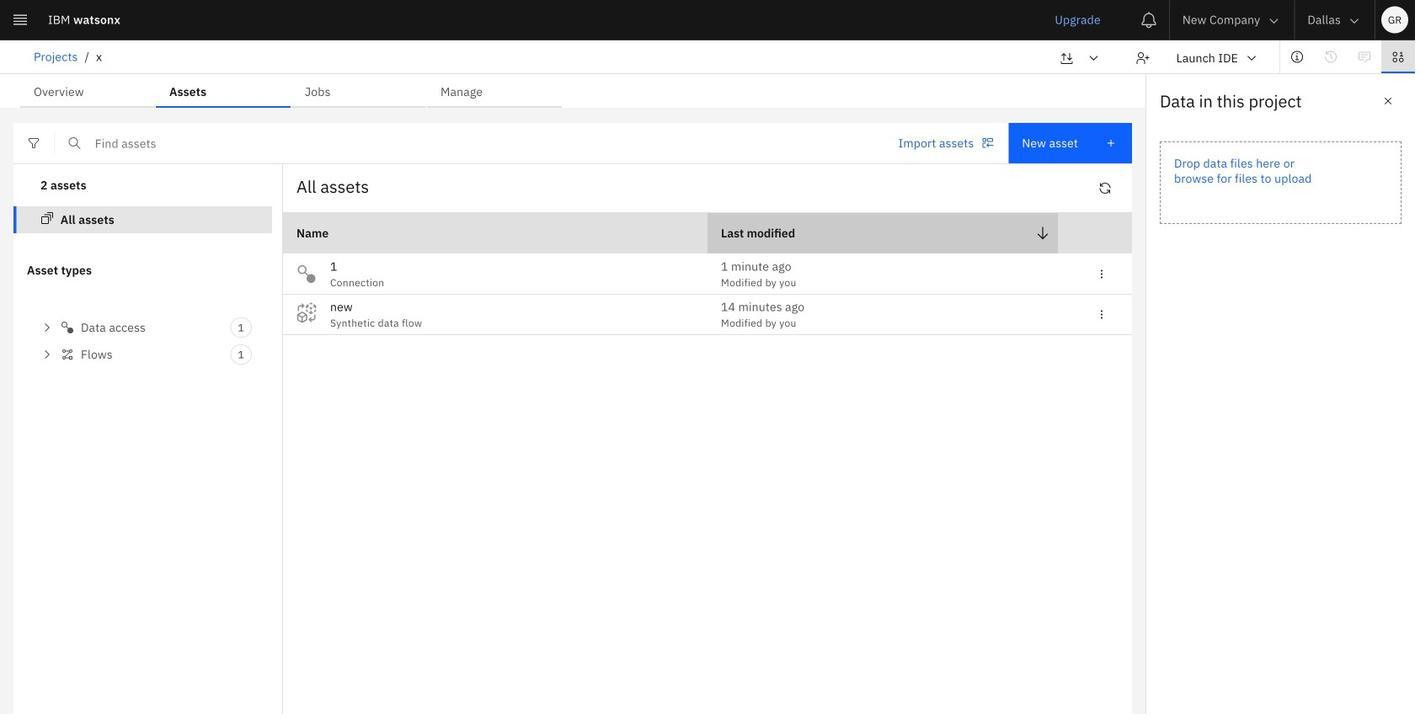 Task type: describe. For each thing, give the bounding box(es) containing it.
open and close overflow menu image
[[1095, 267, 1109, 281]]

1 horizontal spatial arrow image
[[1267, 14, 1281, 28]]

data image
[[1392, 50, 1405, 64]]

close image
[[1382, 94, 1395, 108]]

action bar element
[[0, 40, 1415, 75]]

open and close overflow menu image
[[1095, 308, 1109, 321]]

data panel element
[[1146, 74, 1415, 714]]

2 horizontal spatial arrow image
[[1348, 14, 1361, 28]]

refresh image
[[1099, 182, 1112, 195]]

notifications image
[[1140, 11, 1157, 28]]



Task type: locate. For each thing, give the bounding box(es) containing it.
Find assets text field
[[55, 123, 884, 163]]

new asset image
[[1104, 136, 1118, 150]]

delete asset? dialog
[[538, 256, 877, 418]]

global navigation element
[[0, 0, 1415, 714]]

arrow image
[[1087, 51, 1101, 65]]

import assets image
[[981, 136, 994, 150]]

None search field
[[55, 123, 884, 163]]

pending collaborator table toolbar element
[[54, 629, 1361, 710]]

new company image
[[1266, 49, 1280, 63]]

synthetic data flow image
[[297, 303, 317, 323]]

0 horizontal spatial arrow image
[[1245, 51, 1259, 65]]

tab list
[[20, 74, 562, 108]]

arrow image
[[1267, 14, 1281, 28], [1348, 14, 1361, 28], [1245, 51, 1259, 65]]



Task type: vqa. For each thing, say whether or not it's contained in the screenshot.
the rightmost arrow icon
no



